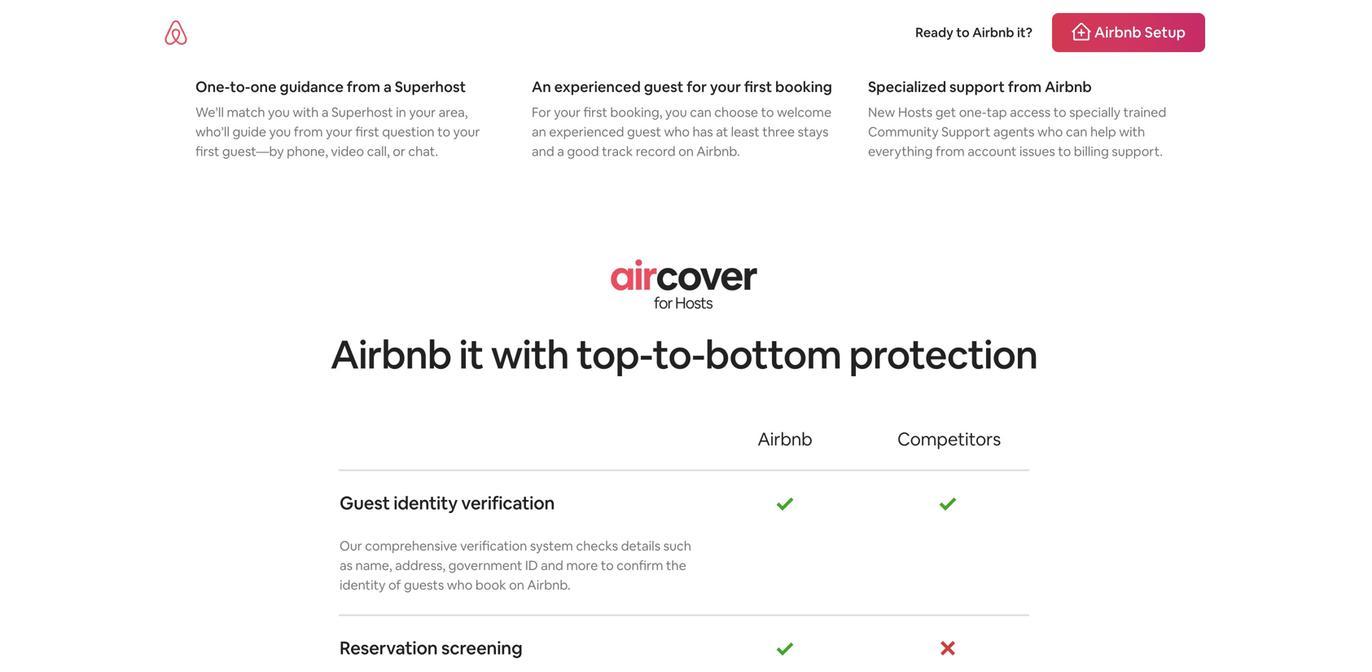 Task type: locate. For each thing, give the bounding box(es) containing it.
a smiling superhost in the airbnb app. text informs us that her name is myranda, she has three years' experience hosting in little rock, and her airbnb rating is 4.96 stars out of 5. image
[[163, 0, 1206, 46], [163, 0, 1206, 46]]

airbnb inside specialized support from airbnb new hosts get one-tap access to specially trained community support agents who can help with everything from account issues to billing support.
[[1045, 77, 1092, 97]]

to up three
[[761, 104, 774, 121]]

1 horizontal spatial can
[[1066, 123, 1088, 140]]

2 horizontal spatial with
[[1119, 123, 1146, 140]]

issues
[[1020, 143, 1056, 160]]

a
[[384, 77, 392, 97], [322, 104, 329, 121], [557, 143, 564, 160]]

airbnb.
[[697, 143, 740, 160], [527, 577, 571, 593]]

ready to airbnb it?
[[916, 24, 1033, 41]]

choose
[[715, 104, 758, 121]]

it?
[[1017, 24, 1033, 41]]

from right the guidance on the left top of the page
[[347, 77, 381, 97]]

from
[[347, 77, 381, 97], [1008, 77, 1042, 97], [294, 123, 323, 140], [936, 143, 965, 160]]

identity up comprehensive
[[394, 492, 458, 515]]

verification for identity
[[461, 492, 555, 515]]

question
[[382, 123, 435, 140]]

checks
[[576, 538, 618, 554]]

help
[[1091, 123, 1117, 140]]

who up issues
[[1038, 123, 1063, 140]]

who'll
[[196, 123, 230, 140]]

0 vertical spatial on
[[679, 143, 694, 160]]

airbnb. down the id
[[527, 577, 571, 593]]

superhost
[[395, 77, 466, 97], [332, 104, 393, 121]]

identity inside our comprehensive verification system checks details such as name, address, government id and more to confirm the identity of guests who book on airbnb.
[[340, 577, 386, 593]]

for
[[687, 77, 707, 97]]

2 vertical spatial a
[[557, 143, 564, 160]]

id
[[525, 557, 538, 574]]

specialized support from airbnb new hosts get one-tap access to specially trained community support agents who can help with everything from account issues to billing support.
[[868, 77, 1167, 160]]

one
[[250, 77, 277, 97]]

and down system
[[541, 557, 564, 574]]

airbnb left it?
[[973, 24, 1015, 41]]

1 horizontal spatial a
[[384, 77, 392, 97]]

1 vertical spatial identity
[[340, 577, 386, 593]]

guest down booking,
[[627, 123, 661, 140]]

has
[[693, 123, 713, 140]]

guest left for
[[644, 77, 684, 97]]

airbnb left it
[[331, 329, 451, 380]]

with down the guidance on the left top of the page
[[293, 104, 319, 121]]

experienced up booking,
[[554, 77, 641, 97]]

name,
[[356, 557, 392, 574]]

0 vertical spatial and
[[532, 143, 555, 160]]

verification up system
[[461, 492, 555, 515]]

who left has
[[664, 123, 690, 140]]

first up the call,
[[355, 123, 379, 140]]

0 vertical spatial a
[[384, 77, 392, 97]]

airbnb left setup
[[1095, 23, 1142, 42]]

1 vertical spatial with
[[1119, 123, 1146, 140]]

call,
[[367, 143, 390, 160]]

a down the guidance on the left top of the page
[[322, 104, 329, 121]]

2 vertical spatial with
[[491, 329, 569, 380]]

can inside specialized support from airbnb new hosts get one-tap access to specially trained community support agents who can help with everything from account issues to billing support.
[[1066, 123, 1088, 140]]

verification
[[461, 492, 555, 515], [460, 538, 527, 554]]

1 vertical spatial airbnb.
[[527, 577, 571, 593]]

1 horizontal spatial who
[[664, 123, 690, 140]]

1 vertical spatial and
[[541, 557, 564, 574]]

agents
[[994, 123, 1035, 140]]

1 vertical spatial superhost
[[332, 104, 393, 121]]

your right in
[[409, 104, 436, 121]]

your right for
[[554, 104, 581, 121]]

0 horizontal spatial who
[[447, 577, 473, 593]]

you down one
[[268, 104, 290, 121]]

1 horizontal spatial superhost
[[395, 77, 466, 97]]

with right it
[[491, 329, 569, 380]]

0 horizontal spatial with
[[293, 104, 319, 121]]

and down an
[[532, 143, 555, 160]]

you
[[268, 104, 290, 121], [665, 104, 687, 121], [269, 123, 291, 140]]

confirm
[[617, 557, 663, 574]]

guest
[[644, 77, 684, 97], [627, 123, 661, 140]]

with
[[293, 104, 319, 121], [1119, 123, 1146, 140], [491, 329, 569, 380]]

a left good
[[557, 143, 564, 160]]

can up has
[[690, 104, 712, 121]]

support.
[[1112, 143, 1163, 160]]

airbnb. down 'at'
[[697, 143, 740, 160]]

1 vertical spatial can
[[1066, 123, 1088, 140]]

identity down the name,
[[340, 577, 386, 593]]

to inside our comprehensive verification system checks details such as name, address, government id and more to confirm the identity of guests who book on airbnb.
[[601, 557, 614, 574]]

2 horizontal spatial a
[[557, 143, 564, 160]]

your down the area,
[[453, 123, 480, 140]]

0 vertical spatial guest
[[644, 77, 684, 97]]

one-
[[959, 104, 987, 121]]

a inside an experienced guest for your first booking for your first booking, you can choose to welcome an experienced guest who has at least three stays and a good track record on airbnb.
[[557, 143, 564, 160]]

and inside an experienced guest for your first booking for your first booking, you can choose to welcome an experienced guest who has at least three stays and a good track record on airbnb.
[[532, 143, 555, 160]]

airbnb. inside an experienced guest for your first booking for your first booking, you can choose to welcome an experienced guest who has at least three stays and a good track record on airbnb.
[[697, 143, 740, 160]]

setup
[[1145, 23, 1186, 42]]

who left book
[[447, 577, 473, 593]]

airbnb setup
[[1095, 23, 1186, 42]]

0 horizontal spatial a
[[322, 104, 329, 121]]

good
[[567, 143, 599, 160]]

0 vertical spatial identity
[[394, 492, 458, 515]]

1 horizontal spatial airbnb.
[[697, 143, 740, 160]]

to
[[957, 24, 970, 41], [761, 104, 774, 121], [1054, 104, 1067, 121], [438, 123, 451, 140], [1058, 143, 1071, 160], [601, 557, 614, 574]]

video
[[331, 143, 364, 160]]

verification up government at the bottom left of page
[[460, 538, 527, 554]]

with up support.
[[1119, 123, 1146, 140]]

can up "billing"
[[1066, 123, 1088, 140]]

competitors not included image
[[938, 639, 958, 658]]

with inside 'one-to-one guidance from a superhost we'll match you with a superhost in your area, who'll guide you from your first question to your first guest—by phone, video call, or chat.'
[[293, 104, 319, 121]]

2 horizontal spatial who
[[1038, 123, 1063, 140]]

airbnb
[[1095, 23, 1142, 42], [973, 24, 1015, 41], [1045, 77, 1092, 97], [331, 329, 451, 380], [758, 428, 813, 451]]

at
[[716, 123, 728, 140]]

0 horizontal spatial superhost
[[332, 104, 393, 121]]

reservation screening
[[340, 637, 523, 660]]

to down the area,
[[438, 123, 451, 140]]

who
[[664, 123, 690, 140], [1038, 123, 1063, 140], [447, 577, 473, 593]]

trained
[[1124, 104, 1167, 121]]

0 vertical spatial verification
[[461, 492, 555, 515]]

airbnb up airbnb included image
[[758, 428, 813, 451]]

0 vertical spatial with
[[293, 104, 319, 121]]

experienced up good
[[549, 123, 624, 140]]

airbnb up specially
[[1045, 77, 1092, 97]]

comprehensive
[[365, 538, 457, 554]]

a up question
[[384, 77, 392, 97]]

booking,
[[610, 104, 663, 121]]

your up video
[[326, 123, 353, 140]]

1 vertical spatial on
[[509, 577, 525, 593]]

0 horizontal spatial airbnb.
[[527, 577, 571, 593]]

record
[[636, 143, 676, 160]]

aircover for hosts logo image
[[611, 259, 758, 313], [611, 259, 758, 313]]

protection
[[849, 329, 1038, 380]]

specialized
[[868, 77, 947, 97]]

0 vertical spatial experienced
[[554, 77, 641, 97]]

can
[[690, 104, 712, 121], [1066, 123, 1088, 140]]

first
[[744, 77, 772, 97], [584, 104, 608, 121], [355, 123, 379, 140], [196, 143, 219, 160]]

an
[[532, 77, 551, 97]]

experienced
[[554, 77, 641, 97], [549, 123, 624, 140]]

superhost left in
[[332, 104, 393, 121]]

you down for
[[665, 104, 687, 121]]

an experienced guest for your first booking for your first booking, you can choose to welcome an experienced guest who has at least three stays and a good track record on airbnb.
[[532, 77, 833, 160]]

your
[[710, 77, 741, 97], [409, 104, 436, 121], [554, 104, 581, 121], [326, 123, 353, 140], [453, 123, 480, 140]]

to-
[[230, 77, 250, 97]]

0 vertical spatial can
[[690, 104, 712, 121]]

0 horizontal spatial on
[[509, 577, 525, 593]]

on down has
[[679, 143, 694, 160]]

get
[[936, 104, 957, 121]]

guest
[[340, 492, 390, 515]]

verification inside our comprehensive verification system checks details such as name, address, government id and more to confirm the identity of guests who book on airbnb.
[[460, 538, 527, 554]]

who inside specialized support from airbnb new hosts get one-tap access to specially trained community support agents who can help with everything from account issues to billing support.
[[1038, 123, 1063, 140]]

and
[[532, 143, 555, 160], [541, 557, 564, 574]]

superhost up the area,
[[395, 77, 466, 97]]

0 horizontal spatial can
[[690, 104, 712, 121]]

can inside an experienced guest for your first booking for your first booking, you can choose to welcome an experienced guest who has at least three stays and a good track record on airbnb.
[[690, 104, 712, 121]]

to right access
[[1054, 104, 1067, 121]]

you right guide at top
[[269, 123, 291, 140]]

on
[[679, 143, 694, 160], [509, 577, 525, 593]]

your up choose
[[710, 77, 741, 97]]

with inside specialized support from airbnb new hosts get one-tap access to specially trained community support agents who can help with everything from account issues to billing support.
[[1119, 123, 1146, 140]]

to inside 'one-to-one guidance from a superhost we'll match you with a superhost in your area, who'll guide you from your first question to your first guest—by phone, video call, or chat.'
[[438, 123, 451, 140]]

1 horizontal spatial on
[[679, 143, 694, 160]]

from up phone,
[[294, 123, 323, 140]]

access
[[1010, 104, 1051, 121]]

0 horizontal spatial identity
[[340, 577, 386, 593]]

1 vertical spatial verification
[[460, 538, 527, 554]]

guests
[[404, 577, 444, 593]]

0 vertical spatial airbnb.
[[697, 143, 740, 160]]

address,
[[395, 557, 446, 574]]

on right book
[[509, 577, 525, 593]]

to down checks
[[601, 557, 614, 574]]



Task type: vqa. For each thing, say whether or not it's contained in the screenshot.
specially
yes



Task type: describe. For each thing, give the bounding box(es) containing it.
one-to-one guidance from a superhost we'll match you with a superhost in your area, who'll guide you from your first question to your first guest—by phone, video call, or chat.
[[196, 77, 480, 160]]

stays
[[798, 123, 829, 140]]

airbnb it with top‑to‑bottom protection
[[331, 329, 1038, 380]]

1 horizontal spatial identity
[[394, 492, 458, 515]]

match
[[227, 104, 265, 121]]

on inside an experienced guest for your first booking for your first booking, you can choose to welcome an experienced guest who has at least three stays and a good track record on airbnb.
[[679, 143, 694, 160]]

guest—by
[[222, 143, 284, 160]]

airbnb setup link
[[1052, 13, 1206, 52]]

airbnb included image
[[776, 494, 795, 513]]

first left booking,
[[584, 104, 608, 121]]

book
[[476, 577, 506, 593]]

first up choose
[[744, 77, 772, 97]]

details
[[621, 538, 661, 554]]

specially
[[1070, 104, 1121, 121]]

to right ready
[[957, 24, 970, 41]]

tap
[[987, 104, 1007, 121]]

guest identity verification
[[340, 492, 555, 515]]

airbnb included image
[[776, 639, 795, 658]]

our
[[340, 538, 362, 554]]

and inside our comprehensive verification system checks details such as name, address, government id and more to confirm the identity of guests who book on airbnb.
[[541, 557, 564, 574]]

to inside an experienced guest for your first booking for your first booking, you can choose to welcome an experienced guest who has at least three stays and a good track record on airbnb.
[[761, 104, 774, 121]]

government
[[449, 557, 523, 574]]

booking
[[776, 77, 833, 97]]

support
[[942, 123, 991, 140]]

community
[[868, 123, 939, 140]]

1 vertical spatial guest
[[627, 123, 661, 140]]

it
[[459, 329, 483, 380]]

1 horizontal spatial with
[[491, 329, 569, 380]]

who inside an experienced guest for your first booking for your first booking, you can choose to welcome an experienced guest who has at least three stays and a good track record on airbnb.
[[664, 123, 690, 140]]

as
[[340, 557, 353, 574]]

for
[[532, 104, 551, 121]]

airbnb homepage image
[[163, 20, 189, 46]]

verification for comprehensive
[[460, 538, 527, 554]]

area,
[[439, 104, 468, 121]]

or
[[393, 143, 406, 160]]

support
[[950, 77, 1005, 97]]

system
[[530, 538, 573, 554]]

more
[[566, 557, 598, 574]]

on inside our comprehensive verification system checks details such as name, address, government id and more to confirm the identity of guests who book on airbnb.
[[509, 577, 525, 593]]

competitors included image
[[938, 494, 958, 513]]

billing
[[1074, 143, 1109, 160]]

who inside our comprehensive verification system checks details such as name, address, government id and more to confirm the identity of guests who book on airbnb.
[[447, 577, 473, 593]]

first down who'll at the left of page
[[196, 143, 219, 160]]

screening
[[441, 637, 523, 660]]

track
[[602, 143, 633, 160]]

top‑to‑bottom
[[577, 329, 842, 380]]

phone,
[[287, 143, 328, 160]]

an
[[532, 123, 546, 140]]

from down support
[[936, 143, 965, 160]]

from up access
[[1008, 77, 1042, 97]]

ready
[[916, 24, 954, 41]]

our comprehensive verification system checks details such as name, address, government id and more to confirm the identity of guests who book on airbnb.
[[340, 538, 692, 593]]

guide
[[233, 123, 266, 140]]

hosts
[[898, 104, 933, 121]]

in
[[396, 104, 406, 121]]

airbnb for airbnb
[[758, 428, 813, 451]]

you inside an experienced guest for your first booking for your first booking, you can choose to welcome an experienced guest who has at least three stays and a good track record on airbnb.
[[665, 104, 687, 121]]

we'll
[[196, 104, 224, 121]]

airbnb. inside our comprehensive verification system checks details such as name, address, government id and more to confirm the identity of guests who book on airbnb.
[[527, 577, 571, 593]]

1 vertical spatial experienced
[[549, 123, 624, 140]]

1 vertical spatial a
[[322, 104, 329, 121]]

guidance
[[280, 77, 344, 97]]

competitors
[[898, 428, 1001, 451]]

the
[[666, 557, 687, 574]]

such
[[664, 538, 692, 554]]

airbnb for airbnb setup
[[1095, 23, 1142, 42]]

one-
[[196, 77, 230, 97]]

three
[[763, 123, 795, 140]]

airbnb for airbnb it with top‑to‑bottom protection
[[331, 329, 451, 380]]

reservation
[[340, 637, 438, 660]]

of
[[389, 577, 401, 593]]

everything
[[868, 143, 933, 160]]

account
[[968, 143, 1017, 160]]

new
[[868, 104, 896, 121]]

chat.
[[408, 143, 438, 160]]

to left "billing"
[[1058, 143, 1071, 160]]

0 vertical spatial superhost
[[395, 77, 466, 97]]

welcome
[[777, 104, 832, 121]]

least
[[731, 123, 760, 140]]



